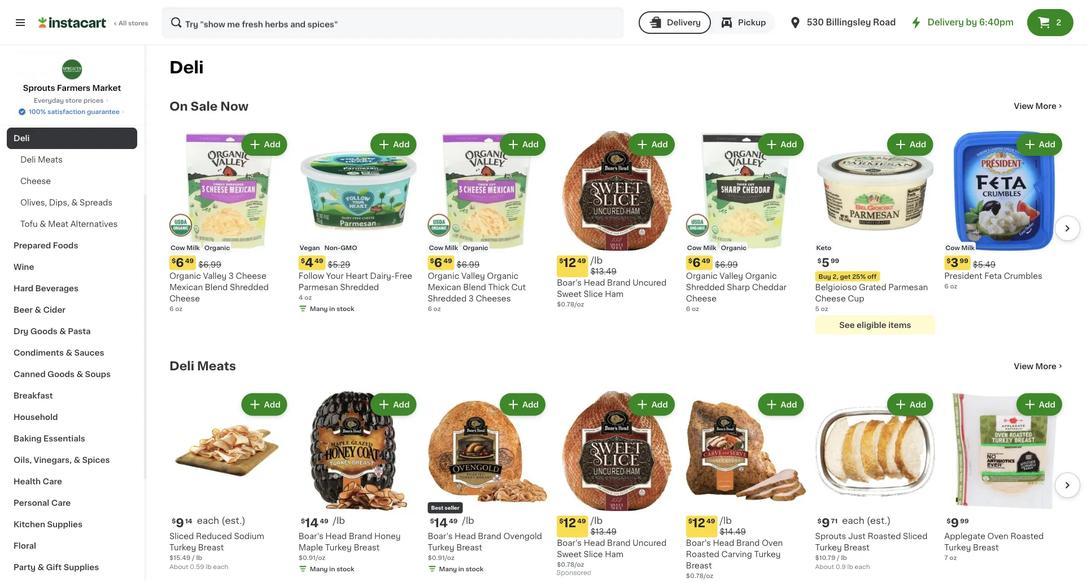 Task type: locate. For each thing, give the bounding box(es) containing it.
cow milk organic up the "organic valley 3 cheese mexican blend shredded cheese 6 oz"
[[171, 245, 230, 251]]

0 horizontal spatial sliced
[[170, 533, 194, 540]]

many in stock
[[310, 306, 355, 312], [310, 566, 355, 572], [439, 566, 484, 572]]

2 $0.91/oz from the left
[[428, 555, 455, 561]]

$6.99 for mexican
[[198, 261, 221, 269]]

add button for sliced reduced sodium turkey breast
[[243, 395, 286, 415]]

1 vertical spatial view more link
[[1015, 361, 1065, 372]]

1 horizontal spatial $0.91/oz
[[428, 555, 455, 561]]

add for follow your heart dairy-free parmesan shredded
[[393, 141, 410, 149]]

2 view more from the top
[[1015, 363, 1057, 371]]

3 item badge image from the left
[[687, 214, 709, 237]]

supplies down 'floral' link on the left bottom
[[64, 564, 99, 572]]

1 horizontal spatial valley
[[462, 272, 485, 280]]

9 inside $ 9 14 each (est.)
[[176, 518, 184, 529]]

& left seafood
[[36, 49, 43, 57]]

0 horizontal spatial $14.49 per pound element
[[299, 516, 419, 531]]

0 horizontal spatial oven
[[762, 540, 783, 548]]

$ 6 49 for organic valley organic shredded sharp cheddar cheese
[[689, 257, 711, 269]]

boar's right cut
[[557, 279, 582, 287]]

49 inside '$ 14 49 /lb'
[[320, 518, 329, 524]]

0 vertical spatial deli meats
[[20, 156, 63, 164]]

many in stock down boar's head brand ovengold turkey breast $0.91/oz
[[439, 566, 484, 572]]

milk up $ 3 99
[[962, 245, 975, 251]]

$14.49 per pound element up boar's head brand honey maple turkey breast $0.91/oz
[[299, 516, 419, 531]]

stock down boar's head brand ovengold turkey breast $0.91/oz
[[466, 566, 484, 572]]

oz inside organic valley organic shredded sharp cheddar cheese 6 oz
[[692, 306, 700, 312]]

belgioioso
[[816, 284, 858, 291]]

2 cow milk organic from the left
[[429, 245, 489, 251]]

0 vertical spatial sprouts
[[23, 84, 55, 92]]

about down $15.49
[[170, 564, 188, 570]]

99
[[831, 258, 840, 264], [960, 258, 969, 264], [961, 518, 969, 524]]

1 mexican from the left
[[170, 284, 203, 291]]

2 horizontal spatial cow milk organic
[[688, 245, 747, 251]]

0 horizontal spatial /
[[192, 555, 195, 561]]

parmesan right grated
[[889, 284, 929, 291]]

1 vertical spatial deli meats
[[170, 361, 236, 373]]

roasted inside the sprouts just roasted sliced turkey breast $10.79 / lb about 0.9 lb each
[[868, 533, 902, 540]]

breast inside $ 12 49 /lb $14.49 boar's head brand oven roasted carving turkey breast $0.78/oz
[[687, 562, 712, 570]]

1 (est.) from the left
[[222, 517, 246, 526]]

sharp
[[727, 284, 751, 291]]

2 horizontal spatial $6.99
[[715, 261, 738, 269]]

2 (est.) from the left
[[867, 517, 891, 526]]

oven
[[988, 533, 1009, 540], [762, 540, 783, 548]]

in down follow your heart dairy-free parmesan shredded 4 oz
[[329, 306, 335, 312]]

& left spices
[[74, 457, 80, 465]]

president feta crumbles 6 oz
[[945, 272, 1043, 289]]

boar's inside $ 12 49 /lb $14.49 boar's head brand oven roasted carving turkey breast $0.78/oz
[[687, 540, 711, 548]]

condiments & sauces
[[14, 350, 104, 357]]

$ 14 49 /lb
[[301, 517, 345, 529]]

0 vertical spatial meats
[[38, 156, 63, 164]]

1 horizontal spatial 9
[[822, 518, 830, 529]]

parmesan inside belgioioso grated parmesan cheese cup 5 oz
[[889, 284, 929, 291]]

uncured for 6
[[633, 279, 667, 287]]

0 vertical spatial $13.49
[[591, 268, 617, 276]]

14 up maple
[[305, 518, 319, 529]]

sliced up $15.49
[[170, 533, 194, 540]]

0 horizontal spatial 3
[[229, 272, 234, 280]]

turkey right maple
[[325, 544, 352, 552]]

12 for 6
[[564, 257, 577, 269]]

0 horizontal spatial roasted
[[687, 551, 720, 559]]

boar's for 12's $12.49 per pound original price: $13.49 element
[[557, 540, 582, 547]]

valley inside the "organic valley 3 cheese mexican blend shredded cheese 6 oz"
[[203, 272, 227, 280]]

2 $14.49 per pound element from the left
[[428, 516, 548, 531]]

1 vertical spatial 5
[[816, 306, 820, 312]]

49 inside $ 4 49
[[315, 258, 323, 264]]

sweet right cut
[[557, 291, 582, 298]]

valley for blend
[[462, 272, 485, 280]]

2,
[[833, 274, 839, 280]]

1 horizontal spatial parmesan
[[889, 284, 929, 291]]

5 down belgioioso in the right of the page
[[816, 306, 820, 312]]

slice for 6
[[584, 291, 603, 298]]

each inside $ 9 14 each (est.)
[[197, 517, 219, 526]]

head for $12.49 per pound original price: $13.49 element associated with 6
[[584, 279, 606, 287]]

100% satisfaction guarantee
[[29, 109, 120, 115]]

0 horizontal spatial blend
[[205, 284, 228, 291]]

1 vertical spatial care
[[51, 500, 71, 508]]

turkey right carving
[[755, 551, 781, 559]]

$6.99 up the "organic valley 3 cheese mexican blend shredded cheese 6 oz"
[[198, 261, 221, 269]]

milk up organic valley organic shredded sharp cheddar cheese 6 oz
[[704, 245, 717, 251]]

item badge image for organic valley 3 cheese mexican blend shredded cheese
[[170, 214, 192, 237]]

about down $10.79
[[816, 564, 835, 570]]

$ 9 99
[[947, 518, 969, 529]]

$6.99 up organic valley organic mexican blend thick cut shredded 3 cheeses 6 oz at the left of page
[[457, 261, 480, 269]]

4 down follow
[[299, 295, 303, 301]]

on sale now link
[[170, 99, 249, 113]]

0 vertical spatial meat
[[14, 49, 34, 57]]

supplies
[[47, 521, 82, 529], [64, 564, 99, 572]]

0 vertical spatial $12.49 per pound original price: $13.49 element
[[557, 256, 677, 278]]

ham
[[605, 291, 624, 298], [605, 551, 624, 559]]

1 vertical spatial more
[[1036, 363, 1057, 371]]

personal
[[14, 500, 49, 508]]

49 for $6.49 original price: $6.99 element for blend
[[185, 258, 194, 264]]

3 cow milk organic from the left
[[688, 245, 747, 251]]

1 horizontal spatial 3
[[469, 295, 474, 303]]

lb up '0.59'
[[196, 555, 202, 561]]

baking essentials
[[14, 435, 85, 443]]

4 inside follow your heart dairy-free parmesan shredded 4 oz
[[299, 295, 303, 301]]

baking essentials link
[[7, 429, 137, 450]]

mexican inside organic valley organic mexican blend thick cut shredded 3 cheeses 6 oz
[[428, 284, 461, 291]]

2 about from the left
[[816, 564, 835, 570]]

valley inside organic valley organic mexican blend thick cut shredded 3 cheeses 6 oz
[[462, 272, 485, 280]]

0 horizontal spatial meat
[[14, 49, 34, 57]]

$14.49 per pound element up boar's head brand ovengold turkey breast $0.91/oz
[[428, 516, 548, 531]]

2 ham from the top
[[605, 551, 624, 559]]

parmesan inside follow your heart dairy-free parmesan shredded 4 oz
[[299, 284, 338, 291]]

14 up $15.49
[[185, 518, 193, 524]]

1 $14.49 per pound element from the left
[[299, 516, 419, 531]]

stock down follow your heart dairy-free parmesan shredded 4 oz
[[337, 306, 355, 312]]

$6.99
[[198, 261, 221, 269], [457, 261, 480, 269], [715, 261, 738, 269]]

goods down condiments & sauces
[[48, 371, 75, 379]]

gmo
[[341, 245, 358, 251]]

view more
[[1015, 102, 1057, 110], [1015, 363, 1057, 371]]

3 $ 6 49 from the left
[[689, 257, 711, 269]]

1 view more from the top
[[1015, 102, 1057, 110]]

boar's for $12.49 per pound original price: $13.49 element associated with 6
[[557, 279, 582, 287]]

sprouts up the everyday
[[23, 84, 55, 92]]

belgioioso grated parmesan cheese cup 5 oz
[[816, 284, 929, 312]]

1 horizontal spatial meat
[[48, 221, 68, 229]]

0 horizontal spatial cow milk organic
[[171, 245, 230, 251]]

cow milk organic for sharp
[[688, 245, 747, 251]]

& left sauces
[[66, 350, 72, 357]]

1 vertical spatial sprouts
[[816, 533, 847, 540]]

turkey inside applegate oven roasted turkey breast 7 oz
[[945, 544, 972, 552]]

bakery link
[[7, 107, 137, 128]]

turkey up $15.49
[[170, 544, 196, 552]]

sprouts inside the sprouts just roasted sliced turkey breast $10.79 / lb about 0.9 lb each
[[816, 533, 847, 540]]

0 vertical spatial view
[[1015, 102, 1034, 110]]

2 blend from the left
[[463, 284, 486, 291]]

1 9 from the left
[[176, 518, 184, 529]]

2 parmesan from the left
[[889, 284, 929, 291]]

/ up 0.9
[[838, 555, 840, 561]]

2 view more link from the top
[[1015, 361, 1065, 372]]

0 vertical spatial supplies
[[47, 521, 82, 529]]

many for 4
[[310, 306, 328, 312]]

add button for organic valley organic mexican blend thick cut shredded 3 cheeses
[[501, 134, 545, 155]]

9 for $ 9 14 each (est.)
[[176, 518, 184, 529]]

0 vertical spatial item carousel region
[[154, 127, 1081, 342]]

milk up organic valley organic mexican blend thick cut shredded 3 cheeses 6 oz at the left of page
[[445, 245, 458, 251]]

2 $6.49 original price: $6.99 element from the left
[[428, 256, 548, 271]]

2 horizontal spatial roasted
[[1011, 533, 1045, 540]]

(est.) up the sprouts just roasted sliced turkey breast $10.79 / lb about 0.9 lb each
[[867, 517, 891, 526]]

1 horizontal spatial blend
[[463, 284, 486, 291]]

1 $13.49 from the top
[[591, 268, 617, 276]]

3 $6.49 original price: $6.99 element from the left
[[687, 256, 807, 271]]

0 vertical spatial $0.78/oz
[[557, 302, 585, 308]]

$14.49 per pound element for ovengold
[[428, 516, 548, 531]]

$ 6 49 for organic valley 3 cheese mexican blend shredded cheese
[[172, 257, 194, 269]]

canned goods & soups link
[[7, 364, 137, 386]]

5 up buy
[[822, 257, 830, 269]]

3 9 from the left
[[951, 518, 960, 529]]

99 inside $ 3 99
[[960, 258, 969, 264]]

1 vertical spatial view
[[1015, 363, 1034, 371]]

household link
[[7, 407, 137, 429]]

candy
[[54, 70, 81, 78]]

1 item badge image from the left
[[170, 214, 192, 237]]

$6.99 for sharp
[[715, 261, 738, 269]]

$13.49 for 12
[[591, 528, 617, 536]]

1 about from the left
[[170, 564, 188, 570]]

2 $12.49 per pound original price: $13.49 element from the top
[[557, 516, 677, 538]]

9
[[176, 518, 184, 529], [822, 518, 830, 529], [951, 518, 960, 529]]

3 milk from the left
[[704, 245, 717, 251]]

about
[[170, 564, 188, 570], [816, 564, 835, 570]]

1 ham from the top
[[605, 291, 624, 298]]

many down boar's head brand ovengold turkey breast $0.91/oz
[[439, 566, 457, 572]]

99 for 3
[[960, 258, 969, 264]]

49 for $12.49 per pound original price: $14.49 element
[[707, 518, 716, 524]]

sliced inside sliced reduced sodium turkey breast $15.49 / lb about 0.59 lb each
[[170, 533, 194, 540]]

6:40pm
[[980, 18, 1014, 27]]

cow milk organic up sharp
[[688, 245, 747, 251]]

12 for 12
[[564, 518, 577, 529]]

add button for sprouts just roasted sliced turkey breast
[[889, 395, 933, 415]]

0.59
[[190, 564, 204, 570]]

$6.99 up sharp
[[715, 261, 738, 269]]

many in stock down follow your heart dairy-free parmesan shredded 4 oz
[[310, 306, 355, 312]]

kitchen supplies
[[14, 521, 82, 529]]

$14.49 per pound element
[[299, 516, 419, 531], [428, 516, 548, 531]]

0 vertical spatial deli meats link
[[7, 149, 137, 171]]

0 horizontal spatial $ 6 49
[[172, 257, 194, 269]]

foods
[[53, 242, 78, 250]]

$ inside $ 14 49
[[430, 518, 434, 524]]

meat down dips,
[[48, 221, 68, 229]]

1 horizontal spatial $ 6 49
[[430, 257, 452, 269]]

feta
[[985, 272, 1003, 280]]

add button for applegate oven roasted turkey breast
[[1018, 395, 1062, 415]]

2 horizontal spatial item badge image
[[687, 214, 709, 237]]

1 sweet from the top
[[557, 291, 582, 298]]

1 vertical spatial item carousel region
[[170, 387, 1081, 583]]

shredded inside organic valley organic shredded sharp cheddar cheese 6 oz
[[687, 284, 725, 291]]

tofu & meat alternatives
[[20, 221, 118, 229]]

carving
[[722, 551, 753, 559]]

$0.91/oz inside boar's head brand ovengold turkey breast $0.91/oz
[[428, 555, 455, 561]]

care down health care link
[[51, 500, 71, 508]]

vegan non-gmo
[[300, 245, 358, 251]]

49 for cheddar's $6.49 original price: $6.99 element
[[702, 258, 711, 264]]

2 9 from the left
[[822, 518, 830, 529]]

$13.49
[[591, 268, 617, 276], [591, 528, 617, 536]]

organic valley organic mexican blend thick cut shredded 3 cheeses 6 oz
[[428, 272, 526, 312]]

0 horizontal spatial $6.49 original price: $6.99 element
[[170, 256, 290, 271]]

care for health care
[[43, 478, 62, 486]]

cheese inside cheese 'link'
[[20, 178, 51, 186]]

1 horizontal spatial roasted
[[868, 533, 902, 540]]

$ inside $ 3 99
[[947, 258, 951, 264]]

49
[[185, 258, 194, 264], [315, 258, 323, 264], [578, 258, 586, 264], [444, 258, 452, 264], [702, 258, 711, 264], [320, 518, 329, 524], [578, 518, 586, 524], [449, 518, 458, 524], [707, 518, 716, 524]]

item carousel region containing 9
[[170, 387, 1081, 583]]

99 up applegate
[[961, 518, 969, 524]]

care down the vinegars, at the left bottom of the page
[[43, 478, 62, 486]]

shredded inside the "organic valley 3 cheese mexican blend shredded cheese 6 oz"
[[230, 284, 269, 291]]

oz
[[951, 283, 958, 289], [305, 295, 312, 301], [175, 306, 183, 312], [821, 306, 829, 312], [434, 306, 441, 312], [692, 306, 700, 312], [950, 555, 958, 561]]

1 horizontal spatial 14
[[305, 518, 319, 529]]

head inside boar's head brand honey maple turkey breast $0.91/oz
[[326, 533, 347, 540]]

4 up follow
[[305, 257, 314, 269]]

cheese inside organic valley organic shredded sharp cheddar cheese 6 oz
[[687, 295, 717, 303]]

many down maple
[[310, 566, 328, 572]]

2 $ 12 49 /lb $13.49 boar's head brand uncured sweet slice ham $0.78/oz from the top
[[557, 517, 667, 568]]

2 horizontal spatial $6.49 original price: $6.99 element
[[687, 256, 807, 271]]

$3.99 original price: $5.49 element
[[945, 256, 1065, 271]]

49 for $4.49 original price: $5.29 element
[[315, 258, 323, 264]]

product group containing 4
[[299, 131, 419, 316]]

$ 3 99
[[947, 257, 969, 269]]

0 horizontal spatial deli meats
[[20, 156, 63, 164]]

item badge image
[[170, 214, 192, 237], [428, 214, 451, 237], [687, 214, 709, 237]]

cut
[[512, 284, 526, 291]]

6 inside organic valley organic mexican blend thick cut shredded 3 cheeses 6 oz
[[428, 306, 432, 312]]

1 horizontal spatial (est.)
[[867, 517, 891, 526]]

$ 6 49 up the "organic valley 3 cheese mexican blend shredded cheese 6 oz"
[[172, 257, 194, 269]]

$ inside '$ 14 49 /lb'
[[301, 518, 305, 524]]

oz inside organic valley organic mexican blend thick cut shredded 3 cheeses 6 oz
[[434, 306, 441, 312]]

2 milk from the left
[[445, 245, 458, 251]]

$ inside $ 5 99
[[818, 258, 822, 264]]

deli link
[[7, 128, 137, 149]]

organic valley organic shredded sharp cheddar cheese 6 oz
[[687, 272, 787, 312]]

in
[[329, 306, 335, 312], [329, 566, 335, 572], [459, 566, 465, 572]]

/ inside sliced reduced sodium turkey breast $15.49 / lb about 0.59 lb each
[[192, 555, 195, 561]]

1 $6.49 original price: $6.99 element from the left
[[170, 256, 290, 271]]

1 horizontal spatial 4
[[305, 257, 314, 269]]

1 horizontal spatial sliced
[[904, 533, 928, 540]]

in down boar's head brand honey maple turkey breast $0.91/oz
[[329, 566, 335, 572]]

honey
[[375, 533, 401, 540]]

boar's head brand ovengold turkey breast $0.91/oz
[[428, 533, 542, 561]]

2 uncured from the top
[[633, 540, 667, 547]]

1 vertical spatial 4
[[299, 295, 303, 301]]

1 more from the top
[[1036, 102, 1057, 110]]

parmesan down follow
[[299, 284, 338, 291]]

1 parmesan from the left
[[299, 284, 338, 291]]

$4.49 original price: $5.29 element
[[299, 256, 419, 271]]

$ inside "$ 9 99"
[[947, 518, 951, 524]]

1 horizontal spatial /
[[838, 555, 840, 561]]

view for deli meats
[[1015, 363, 1034, 371]]

1 slice from the top
[[584, 291, 603, 298]]

99 up 2,
[[831, 258, 840, 264]]

0 vertical spatial ham
[[605, 291, 624, 298]]

each inside sliced reduced sodium turkey breast $15.49 / lb about 0.59 lb each
[[213, 564, 229, 570]]

$12.49 per pound original price: $13.49 element
[[557, 256, 677, 278], [557, 516, 677, 538]]

prepared foods link
[[7, 235, 137, 257]]

2 more from the top
[[1036, 363, 1057, 371]]

4
[[305, 257, 314, 269], [299, 295, 303, 301]]

1 horizontal spatial $6.99
[[457, 261, 480, 269]]

pickup button
[[712, 11, 776, 34]]

$6.99 for blend
[[457, 261, 480, 269]]

goods down 'beer & cider'
[[30, 328, 57, 336]]

2 $6.99 from the left
[[457, 261, 480, 269]]

add button for boar's head brand ovengold turkey breast
[[501, 395, 545, 415]]

9 up applegate
[[951, 518, 960, 529]]

by
[[967, 18, 978, 27]]

1 uncured from the top
[[633, 279, 667, 287]]

3 valley from the left
[[720, 272, 744, 280]]

boar's down $ 14 49
[[428, 533, 453, 540]]

1 cow milk organic from the left
[[171, 245, 230, 251]]

oven down $12.49 per pound original price: $14.49 element
[[762, 540, 783, 548]]

boar's up maple
[[299, 533, 324, 540]]

0 vertical spatial view more link
[[1015, 101, 1065, 112]]

blend inside organic valley organic mexican blend thick cut shredded 3 cheeses 6 oz
[[463, 284, 486, 291]]

turkey down $ 14 49
[[428, 544, 455, 552]]

0 horizontal spatial parmesan
[[299, 284, 338, 291]]

cow for organic valley organic mexican blend thick cut shredded 3 cheeses
[[429, 245, 444, 251]]

0 vertical spatial 5
[[822, 257, 830, 269]]

1 horizontal spatial delivery
[[928, 18, 965, 27]]

14 inside '$ 14 49 /lb'
[[305, 518, 319, 529]]

0 vertical spatial view more
[[1015, 102, 1057, 110]]

3
[[951, 257, 959, 269], [229, 272, 234, 280], [469, 295, 474, 303]]

sweet up sponsored badge image
[[557, 551, 582, 559]]

each up reduced
[[197, 517, 219, 526]]

$6.49 original price: $6.99 element up thick
[[428, 256, 548, 271]]

sprouts farmers market
[[23, 84, 121, 92]]

9 left 71 on the right of page
[[822, 518, 830, 529]]

$0.78/oz for 6
[[557, 302, 585, 308]]

get
[[841, 274, 851, 280]]

delivery
[[928, 18, 965, 27], [667, 19, 701, 27]]

1 vertical spatial goods
[[48, 371, 75, 379]]

each right '0.59'
[[213, 564, 229, 570]]

kitchen
[[14, 521, 45, 529]]

6 inside president feta crumbles 6 oz
[[945, 283, 949, 289]]

1 horizontal spatial cow milk organic
[[429, 245, 489, 251]]

2 $ 6 49 from the left
[[430, 257, 452, 269]]

1 vertical spatial deli meats link
[[170, 360, 236, 373]]

1 milk from the left
[[187, 245, 200, 251]]

mexican inside the "organic valley 3 cheese mexican blend shredded cheese 6 oz"
[[170, 284, 203, 291]]

1 valley from the left
[[203, 272, 227, 280]]

99 inside $ 5 99
[[831, 258, 840, 264]]

more for on sale now
[[1036, 102, 1057, 110]]

1 view from the top
[[1015, 102, 1034, 110]]

1 vertical spatial $ 12 49 /lb $13.49 boar's head brand uncured sweet slice ham $0.78/oz
[[557, 517, 667, 568]]

2 valley from the left
[[462, 272, 485, 280]]

1 vertical spatial $13.49
[[591, 528, 617, 536]]

1 cow from the left
[[171, 245, 185, 251]]

cow milk organic up organic valley organic mexican blend thick cut shredded 3 cheeses 6 oz at the left of page
[[429, 245, 489, 251]]

$6.49 original price: $6.99 element up sharp
[[687, 256, 807, 271]]

2 horizontal spatial $ 6 49
[[689, 257, 711, 269]]

delivery for delivery
[[667, 19, 701, 27]]

1 horizontal spatial oven
[[988, 533, 1009, 540]]

ham for 12
[[605, 551, 624, 559]]

2 sliced from the left
[[904, 533, 928, 540]]

president
[[945, 272, 983, 280]]

head for 12's $12.49 per pound original price: $13.49 element
[[584, 540, 606, 547]]

sweet for 12
[[557, 551, 582, 559]]

turkey up $10.79
[[816, 544, 842, 552]]

wine link
[[7, 257, 137, 278]]

$0.91/oz inside boar's head brand honey maple turkey breast $0.91/oz
[[299, 555, 326, 561]]

0 horizontal spatial 4
[[299, 295, 303, 301]]

breast inside sliced reduced sodium turkey breast $15.49 / lb about 0.59 lb each
[[198, 544, 224, 552]]

$0.91/oz down $ 14 49
[[428, 555, 455, 561]]

/lb inside $ 12 49 /lb $14.49 boar's head brand oven roasted carving turkey breast $0.78/oz
[[720, 517, 732, 526]]

$6.49 original price: $6.99 element for cheddar
[[687, 256, 807, 271]]

many down follow
[[310, 306, 328, 312]]

deli meats link for view more link corresponding to deli meats
[[170, 360, 236, 373]]

view more link for on sale now
[[1015, 101, 1065, 112]]

0 horizontal spatial $0.91/oz
[[299, 555, 326, 561]]

turkey inside $ 12 49 /lb $14.49 boar's head brand oven roasted carving turkey breast $0.78/oz
[[755, 551, 781, 559]]

1 / from the left
[[192, 555, 195, 561]]

sale
[[191, 100, 218, 112]]

$ inside $ 4 49
[[301, 258, 305, 264]]

$ 6 49 up organic valley organic mexican blend thick cut shredded 3 cheeses 6 oz at the left of page
[[430, 257, 452, 269]]

valley inside organic valley organic shredded sharp cheddar cheese 6 oz
[[720, 272, 744, 280]]

turkey down applegate
[[945, 544, 972, 552]]

1 horizontal spatial sprouts
[[816, 533, 847, 540]]

$14.49 per pound element for honey
[[299, 516, 419, 531]]

uncured for 12
[[633, 540, 667, 547]]

3 $6.99 from the left
[[715, 261, 738, 269]]

product group
[[170, 131, 290, 313], [299, 131, 419, 316], [428, 131, 548, 313], [557, 131, 677, 309], [687, 131, 807, 313], [816, 131, 936, 335], [945, 131, 1065, 291], [170, 391, 290, 572], [299, 391, 419, 576], [428, 391, 548, 576], [557, 391, 677, 580], [687, 391, 807, 583], [816, 391, 936, 572], [945, 391, 1065, 563]]

$ inside $ 12 49 /lb $14.49 boar's head brand oven roasted carving turkey breast $0.78/oz
[[689, 518, 693, 524]]

1 $0.91/oz from the left
[[299, 555, 326, 561]]

0 vertical spatial sweet
[[557, 291, 582, 298]]

guarantee
[[87, 109, 120, 115]]

dry
[[14, 328, 28, 336]]

personal care
[[14, 500, 71, 508]]

99 inside "$ 9 99"
[[961, 518, 969, 524]]

deli meats link for cheese 'link'
[[7, 149, 137, 171]]

in down boar's head brand ovengold turkey breast $0.91/oz
[[459, 566, 465, 572]]

/
[[192, 555, 195, 561], [838, 555, 840, 561]]

in for 4
[[329, 306, 335, 312]]

1 horizontal spatial item badge image
[[428, 214, 451, 237]]

2 slice from the top
[[584, 551, 603, 559]]

boar's down $12.49 per pound original price: $14.49 element
[[687, 540, 711, 548]]

many
[[310, 306, 328, 312], [310, 566, 328, 572], [439, 566, 457, 572]]

delivery inside delivery button
[[667, 19, 701, 27]]

sprouts down $ 9 71
[[816, 533, 847, 540]]

0 horizontal spatial 9
[[176, 518, 184, 529]]

breast inside the sprouts just roasted sliced turkey breast $10.79 / lb about 0.9 lb each
[[844, 544, 870, 552]]

cow milk organic
[[171, 245, 230, 251], [429, 245, 489, 251], [688, 245, 747, 251]]

2 horizontal spatial valley
[[720, 272, 744, 280]]

2 view from the top
[[1015, 363, 1034, 371]]

1 $12.49 per pound original price: $13.49 element from the top
[[557, 256, 677, 278]]

supplies up 'floral' link on the left bottom
[[47, 521, 82, 529]]

530 billingsley road button
[[789, 7, 897, 38]]

breast inside boar's head brand honey maple turkey breast $0.91/oz
[[354, 544, 380, 552]]

1 view more link from the top
[[1015, 101, 1065, 112]]

milk up the "organic valley 3 cheese mexican blend shredded cheese 6 oz"
[[187, 245, 200, 251]]

stock
[[337, 306, 355, 312], [337, 566, 355, 572], [466, 566, 484, 572]]

each right 0.9
[[855, 564, 871, 570]]

goods
[[30, 328, 57, 336], [48, 371, 75, 379]]

2 $13.49 from the top
[[591, 528, 617, 536]]

0 horizontal spatial mexican
[[170, 284, 203, 291]]

all
[[119, 20, 127, 26]]

$6.49 original price: $6.99 element up the "organic valley 3 cheese mexican blend shredded cheese 6 oz"
[[170, 256, 290, 271]]

product group containing 5
[[816, 131, 936, 335]]

in for 14
[[459, 566, 465, 572]]

meat
[[14, 49, 34, 57], [48, 221, 68, 229]]

2 mexican from the left
[[428, 284, 461, 291]]

personal care link
[[7, 493, 137, 515]]

1 horizontal spatial deli meats
[[170, 361, 236, 373]]

2 cow from the left
[[429, 245, 444, 251]]

0 horizontal spatial (est.)
[[222, 517, 246, 526]]

1 horizontal spatial mexican
[[428, 284, 461, 291]]

item carousel region containing 6
[[154, 127, 1081, 342]]

$6.49 original price: $6.99 element for thick
[[428, 256, 548, 271]]

$ 6 49 up organic valley organic shredded sharp cheddar cheese 6 oz
[[689, 257, 711, 269]]

slice for 12
[[584, 551, 603, 559]]

1 vertical spatial ham
[[605, 551, 624, 559]]

delivery by 6:40pm link
[[910, 16, 1014, 29]]

many in stock down boar's head brand honey maple turkey breast $0.91/oz
[[310, 566, 355, 572]]

2 item badge image from the left
[[428, 214, 451, 237]]

1 horizontal spatial $6.49 original price: $6.99 element
[[428, 256, 548, 271]]

/ inside the sprouts just roasted sliced turkey breast $10.79 / lb about 0.9 lb each
[[838, 555, 840, 561]]

turkey inside boar's head brand honey maple turkey breast $0.91/oz
[[325, 544, 352, 552]]

$ 9 14 each (est.)
[[172, 517, 246, 529]]

1 vertical spatial view more
[[1015, 363, 1057, 371]]

organic valley 3 cheese mexican blend shredded cheese 6 oz
[[170, 272, 269, 312]]

0 vertical spatial 3
[[951, 257, 959, 269]]

add for boar's head brand ovengold turkey breast
[[523, 401, 539, 409]]

0 vertical spatial slice
[[584, 291, 603, 298]]

14 down the best on the left of page
[[434, 518, 448, 529]]

view more for deli meats
[[1015, 363, 1057, 371]]

item carousel region
[[154, 127, 1081, 342], [170, 387, 1081, 583]]

1 horizontal spatial deli meats link
[[170, 360, 236, 373]]

head for $12.49 per pound original price: $14.49 element
[[713, 540, 735, 548]]

1 $6.99 from the left
[[198, 261, 221, 269]]

view more link for deli meats
[[1015, 361, 1065, 372]]

$0.91/oz down maple
[[299, 555, 326, 561]]

$ 6 49 for organic valley organic mexican blend thick cut shredded 3 cheeses
[[430, 257, 452, 269]]

3 cow from the left
[[688, 245, 702, 251]]

None search field
[[162, 7, 624, 38]]

0 horizontal spatial sprouts
[[23, 84, 55, 92]]

1 sliced from the left
[[170, 533, 194, 540]]

deli
[[170, 60, 204, 76], [14, 135, 30, 143], [20, 156, 36, 164], [170, 361, 194, 373]]

9 up $15.49
[[176, 518, 184, 529]]

boar's up sponsored badge image
[[557, 540, 582, 547]]

2 horizontal spatial 9
[[951, 518, 960, 529]]

1 horizontal spatial 5
[[822, 257, 830, 269]]

1 $ 6 49 from the left
[[172, 257, 194, 269]]

& left gift
[[38, 564, 44, 572]]

1 blend from the left
[[205, 284, 228, 291]]

$6.49 original price: $6.99 element
[[170, 256, 290, 271], [428, 256, 548, 271], [687, 256, 807, 271]]

delivery inside 'delivery by 6:40pm' link
[[928, 18, 965, 27]]

2 / from the left
[[838, 555, 840, 561]]

2 horizontal spatial 14
[[434, 518, 448, 529]]

& right tofu
[[40, 221, 46, 229]]

0 horizontal spatial 5
[[816, 306, 820, 312]]

1 $ 12 49 /lb $13.49 boar's head brand uncured sweet slice ham $0.78/oz from the top
[[557, 256, 667, 308]]

roasted inside $ 12 49 /lb $14.49 boar's head brand oven roasted carving turkey breast $0.78/oz
[[687, 551, 720, 559]]

breast inside applegate oven roasted turkey breast 7 oz
[[974, 544, 1000, 552]]

sliced down '$9.71 each (estimated)' element
[[904, 533, 928, 540]]

milk for organic valley organic shredded sharp cheddar cheese
[[704, 245, 717, 251]]

oven right applegate
[[988, 533, 1009, 540]]

0 horizontal spatial $6.99
[[198, 261, 221, 269]]

1 vertical spatial 3
[[229, 272, 234, 280]]

(est.) up sodium
[[222, 517, 246, 526]]

1 vertical spatial $12.49 per pound original price: $13.49 element
[[557, 516, 677, 538]]

2 sweet from the top
[[557, 551, 582, 559]]

sprouts for sprouts farmers market
[[23, 84, 55, 92]]

1 vertical spatial sweet
[[557, 551, 582, 559]]

0 vertical spatial more
[[1036, 102, 1057, 110]]

0 horizontal spatial valley
[[203, 272, 227, 280]]

head inside $ 12 49 /lb $14.49 boar's head brand oven roasted carving turkey breast $0.78/oz
[[713, 540, 735, 548]]

boar's inside boar's head brand honey maple turkey breast $0.91/oz
[[299, 533, 324, 540]]

/ up '0.59'
[[192, 555, 195, 561]]

slice
[[584, 291, 603, 298], [584, 551, 603, 559]]

roasted inside applegate oven roasted turkey breast 7 oz
[[1011, 533, 1045, 540]]

0 vertical spatial goods
[[30, 328, 57, 336]]

100%
[[29, 109, 46, 115]]

99 for 5
[[831, 258, 840, 264]]

2 vertical spatial 3
[[469, 295, 474, 303]]

more
[[1036, 102, 1057, 110], [1036, 363, 1057, 371]]

meat up the snacks
[[14, 49, 34, 57]]

breakfast
[[14, 392, 53, 400]]

99 down cow milk
[[960, 258, 969, 264]]

add for boar's head brand uncured sweet slice ham
[[652, 141, 668, 149]]

49 inside $ 12 49 /lb $14.49 boar's head brand oven roasted carving turkey breast $0.78/oz
[[707, 518, 716, 524]]



Task type: vqa. For each thing, say whether or not it's contained in the screenshot.
in corresponding to 14
yes



Task type: describe. For each thing, give the bounding box(es) containing it.
6 inside organic valley organic shredded sharp cheddar cheese 6 oz
[[687, 306, 691, 312]]

1 vertical spatial meats
[[197, 361, 236, 373]]

cheese link
[[7, 171, 137, 192]]

$ inside $ 9 71
[[818, 518, 822, 524]]

alternatives
[[70, 221, 118, 229]]

$15.49
[[170, 555, 191, 561]]

4 cow from the left
[[946, 245, 961, 251]]

your
[[326, 272, 344, 280]]

add button for boar's head brand honey maple turkey breast
[[372, 395, 416, 415]]

$13.49 for 6
[[591, 268, 617, 276]]

gift
[[46, 564, 62, 572]]

boar's for $12.49 per pound original price: $14.49 element
[[687, 540, 711, 548]]

sprouts just roasted sliced turkey breast $10.79 / lb about 0.9 lb each
[[816, 533, 928, 570]]

reduced
[[196, 533, 232, 540]]

many for 14
[[439, 566, 457, 572]]

add button for follow your heart dairy-free parmesan shredded
[[372, 134, 416, 155]]

5 inside belgioioso grated parmesan cheese cup 5 oz
[[816, 306, 820, 312]]

Search field
[[163, 8, 623, 37]]

2 button
[[1028, 9, 1074, 36]]

$0.78/oz inside $ 12 49 /lb $14.49 boar's head brand oven roasted carving turkey breast $0.78/oz
[[687, 573, 714, 579]]

item badge image for organic valley organic shredded sharp cheddar cheese
[[687, 214, 709, 237]]

14 for $ 14 49
[[434, 518, 448, 529]]

care for personal care
[[51, 500, 71, 508]]

oz inside president feta crumbles 6 oz
[[951, 283, 958, 289]]

instacart logo image
[[38, 16, 106, 29]]

canned goods & soups
[[14, 371, 111, 379]]

market
[[92, 84, 121, 92]]

& left candy
[[45, 70, 52, 78]]

each inside the sprouts just roasted sliced turkey breast $10.79 / lb about 0.9 lb each
[[855, 564, 871, 570]]

sprouts for sprouts just roasted sliced turkey breast $10.79 / lb about 0.9 lb each
[[816, 533, 847, 540]]

$5.29
[[328, 261, 351, 269]]

best
[[431, 506, 444, 511]]

meat & seafood
[[14, 49, 79, 57]]

lb up 0.9
[[842, 555, 848, 561]]

7
[[945, 555, 949, 561]]

thick
[[488, 284, 510, 291]]

& right dips,
[[71, 199, 78, 207]]

milk for organic valley organic mexican blend thick cut shredded 3 cheeses
[[445, 245, 458, 251]]

add for sprouts just roasted sliced turkey breast
[[910, 401, 927, 409]]

9 for $ 9 71
[[822, 518, 830, 529]]

1 vertical spatial meat
[[48, 221, 68, 229]]

non-
[[325, 245, 341, 251]]

snacks & candy link
[[7, 64, 137, 85]]

party & gift supplies link
[[7, 557, 137, 579]]

valley for sharp
[[720, 272, 744, 280]]

$ 12 49 /lb $13.49 boar's head brand uncured sweet slice ham $0.78/oz for 12
[[557, 517, 667, 568]]

road
[[874, 18, 897, 27]]

brand inside boar's head brand ovengold turkey breast $0.91/oz
[[478, 533, 502, 540]]

about inside sliced reduced sodium turkey breast $15.49 / lb about 0.59 lb each
[[170, 564, 188, 570]]

condiments & sauces link
[[7, 343, 137, 364]]

$12.49 per pound original price: $13.49 element for 6
[[557, 256, 677, 278]]

lb right 0.9
[[848, 564, 854, 570]]

roasted for just
[[868, 533, 902, 540]]

oz inside applegate oven roasted turkey breast 7 oz
[[950, 555, 958, 561]]

4 inside $4.49 original price: $5.29 element
[[305, 257, 314, 269]]

brand inside $ 12 49 /lb $14.49 boar's head brand oven roasted carving turkey breast $0.78/oz
[[737, 540, 760, 548]]

many in stock for 4
[[310, 306, 355, 312]]

head inside boar's head brand ovengold turkey breast $0.91/oz
[[455, 533, 476, 540]]

(est.) inside '$9.71 each (estimated)' element
[[867, 517, 891, 526]]

stock for 4
[[337, 306, 355, 312]]

tofu & meat alternatives link
[[7, 214, 137, 235]]

service type group
[[639, 11, 776, 34]]

cheese inside belgioioso grated parmesan cheese cup 5 oz
[[816, 295, 846, 303]]

goods for canned
[[48, 371, 75, 379]]

add for organic valley 3 cheese mexican blend shredded cheese
[[264, 141, 281, 149]]

& left soups on the left bottom of page
[[77, 371, 83, 379]]

add button for president feta crumbles
[[1018, 134, 1062, 155]]

applegate oven roasted turkey breast 7 oz
[[945, 533, 1045, 561]]

0 horizontal spatial meats
[[38, 156, 63, 164]]

dairy-
[[370, 272, 395, 280]]

breakfast link
[[7, 386, 137, 407]]

sliced reduced sodium turkey breast $15.49 / lb about 0.59 lb each
[[170, 533, 264, 570]]

100% satisfaction guarantee button
[[18, 105, 127, 116]]

milk for organic valley 3 cheese mexican blend shredded cheese
[[187, 245, 200, 251]]

$ inside $ 9 14 each (est.)
[[172, 518, 176, 524]]

kitchen supplies link
[[7, 515, 137, 536]]

& right beer
[[35, 307, 41, 314]]

$12.49 per pound original price: $14.49 element
[[687, 516, 807, 538]]

spices
[[82, 457, 110, 465]]

view more for on sale now
[[1015, 102, 1057, 110]]

many in stock for 14
[[439, 566, 484, 572]]

best seller
[[431, 506, 460, 511]]

$ 5 99
[[818, 257, 840, 269]]

oils, vinegars, & spices link
[[7, 450, 137, 472]]

product group containing 3
[[945, 131, 1065, 291]]

71
[[832, 518, 838, 524]]

$6.49 original price: $6.99 element for blend
[[170, 256, 290, 271]]

lb right '0.59'
[[206, 564, 212, 570]]

item carousel region for deli meats
[[170, 387, 1081, 583]]

12 inside $ 12 49 /lb $14.49 boar's head brand oven roasted carving turkey breast $0.78/oz
[[693, 518, 706, 529]]

99 for 9
[[961, 518, 969, 524]]

snacks & candy
[[14, 70, 81, 78]]

on sale now
[[170, 100, 249, 112]]

seller
[[445, 506, 460, 511]]

olives, dips, & spreads
[[20, 199, 113, 207]]

add button for organic valley 3 cheese mexican blend shredded cheese
[[243, 134, 286, 155]]

oz inside belgioioso grated parmesan cheese cup 5 oz
[[821, 306, 829, 312]]

health care
[[14, 478, 62, 486]]

blend inside the "organic valley 3 cheese mexican blend shredded cheese 6 oz"
[[205, 284, 228, 291]]

$14.49
[[720, 528, 746, 536]]

add for organic valley organic mexican blend thick cut shredded 3 cheeses
[[523, 141, 539, 149]]

meat & seafood link
[[7, 42, 137, 64]]

49 for thick $6.49 original price: $6.99 element
[[444, 258, 452, 264]]

3 inside organic valley organic mexican blend thick cut shredded 3 cheeses 6 oz
[[469, 295, 474, 303]]

shredded inside follow your heart dairy-free parmesan shredded 4 oz
[[340, 284, 379, 291]]

prices
[[84, 97, 104, 104]]

roasted for oven
[[1011, 533, 1045, 540]]

cow milk
[[946, 245, 975, 251]]

sauces
[[74, 350, 104, 357]]

floral
[[14, 543, 36, 551]]

sprouts farmers market logo image
[[61, 59, 83, 80]]

/lb inside '$ 14 49 /lb'
[[333, 517, 345, 526]]

dry goods & pasta
[[14, 328, 91, 336]]

each up just
[[843, 517, 865, 526]]

sliced inside the sprouts just roasted sliced turkey breast $10.79 / lb about 0.9 lb each
[[904, 533, 928, 540]]

$ 12 49 /lb $14.49 boar's head brand oven roasted carving turkey breast $0.78/oz
[[687, 517, 783, 579]]

heart
[[346, 272, 368, 280]]

party
[[14, 564, 36, 572]]

stock for 14
[[466, 566, 484, 572]]

ham for 6
[[605, 291, 624, 298]]

3 inside the "organic valley 3 cheese mexican blend shredded cheese 6 oz"
[[229, 272, 234, 280]]

6 inside the "organic valley 3 cheese mexican blend shredded cheese 6 oz"
[[170, 306, 174, 312]]

add for organic valley organic shredded sharp cheddar cheese
[[781, 141, 798, 149]]

14 for $ 14 49 /lb
[[305, 518, 319, 529]]

(est.) inside $ 9 14 each (est.)
[[222, 517, 246, 526]]

floral link
[[7, 536, 137, 557]]

seafood
[[45, 49, 79, 57]]

add button for organic valley organic shredded sharp cheddar cheese
[[760, 134, 803, 155]]

$ 9 71
[[818, 518, 838, 529]]

1 vertical spatial supplies
[[64, 564, 99, 572]]

$9.14 each (estimated) element
[[170, 516, 290, 531]]

item carousel region for on sale now
[[154, 127, 1081, 342]]

2 horizontal spatial 3
[[951, 257, 959, 269]]

view for on sale now
[[1015, 102, 1034, 110]]

tofu
[[20, 221, 38, 229]]

$12.49 per pound original price: $13.49 element for 12
[[557, 516, 677, 538]]

turkey inside boar's head brand ovengold turkey breast $0.91/oz
[[428, 544, 455, 552]]

keto
[[817, 245, 832, 251]]

$5.49
[[974, 261, 996, 269]]

oils,
[[14, 457, 32, 465]]

oz inside the "organic valley 3 cheese mexican blend shredded cheese 6 oz"
[[175, 306, 183, 312]]

sweet for 6
[[557, 291, 582, 298]]

goods for dry
[[30, 328, 57, 336]]

delivery button
[[639, 11, 712, 34]]

follow your heart dairy-free parmesan shredded 4 oz
[[299, 272, 413, 301]]

9 for $ 9 99
[[951, 518, 960, 529]]

add button for boar's head brand uncured sweet slice ham
[[630, 134, 674, 155]]

hard beverages
[[14, 285, 79, 293]]

everyday store prices
[[34, 97, 104, 104]]

brand inside boar's head brand honey maple turkey breast $0.91/oz
[[349, 533, 373, 540]]

valley for mexican
[[203, 272, 227, 280]]

& left pasta
[[59, 328, 66, 336]]

vegan
[[300, 245, 320, 251]]

4 milk from the left
[[962, 245, 975, 251]]

$9.71 each (estimated) element
[[816, 516, 936, 531]]

eligible
[[857, 321, 887, 329]]

oven inside applegate oven roasted turkey breast 7 oz
[[988, 533, 1009, 540]]

shredded inside organic valley organic mexican blend thick cut shredded 3 cheeses 6 oz
[[428, 295, 467, 303]]

more for deli meats
[[1036, 363, 1057, 371]]

add for boar's head brand honey maple turkey breast
[[393, 401, 410, 409]]

add for applegate oven roasted turkey breast
[[1040, 401, 1056, 409]]

delivery by 6:40pm
[[928, 18, 1014, 27]]

crumbles
[[1005, 272, 1043, 280]]

everyday store prices link
[[34, 96, 110, 105]]

organic inside the "organic valley 3 cheese mexican blend shredded cheese 6 oz"
[[170, 272, 201, 280]]

frozen link
[[7, 85, 137, 107]]

hard beverages link
[[7, 278, 137, 300]]

essentials
[[44, 435, 85, 443]]

cow milk organic for blend
[[429, 245, 489, 251]]

cow for organic valley organic shredded sharp cheddar cheese
[[688, 245, 702, 251]]

ovengold
[[504, 533, 542, 540]]

on
[[170, 100, 188, 112]]

farmers
[[57, 84, 90, 92]]

billingsley
[[827, 18, 872, 27]]

$ 14 49
[[430, 518, 458, 529]]

$0.78/oz for 12
[[557, 562, 585, 568]]

breast inside boar's head brand ovengold turkey breast $0.91/oz
[[457, 544, 483, 552]]

about inside the sprouts just roasted sliced turkey breast $10.79 / lb about 0.9 lb each
[[816, 564, 835, 570]]

items
[[889, 321, 912, 329]]

oz inside follow your heart dairy-free parmesan shredded 4 oz
[[305, 295, 312, 301]]

turkey inside the sprouts just roasted sliced turkey breast $10.79 / lb about 0.9 lb each
[[816, 544, 842, 552]]

prepared
[[14, 242, 51, 250]]

follow
[[299, 272, 324, 280]]

oven inside $ 12 49 /lb $14.49 boar's head brand oven roasted carving turkey breast $0.78/oz
[[762, 540, 783, 548]]

item badge image for organic valley organic mexican blend thick cut shredded 3 cheeses
[[428, 214, 451, 237]]

bakery
[[14, 113, 42, 121]]

sponsored badge image
[[557, 570, 591, 577]]

stock down boar's head brand honey maple turkey breast $0.91/oz
[[337, 566, 355, 572]]

49 for 12's $12.49 per pound original price: $13.49 element
[[578, 518, 586, 524]]

beer & cider link
[[7, 300, 137, 321]]

$ 4 49
[[301, 257, 323, 269]]

olives,
[[20, 199, 47, 207]]

delivery for delivery by 6:40pm
[[928, 18, 965, 27]]

pickup
[[739, 19, 767, 27]]

14 inside $ 9 14 each (est.)
[[185, 518, 193, 524]]

oils, vinegars, & spices
[[14, 457, 110, 465]]

prepared foods
[[14, 242, 78, 250]]

cow milk organic for mexican
[[171, 245, 230, 251]]

49 inside $ 14 49
[[449, 518, 458, 524]]

add for sliced reduced sodium turkey breast
[[264, 401, 281, 409]]

turkey inside sliced reduced sodium turkey breast $15.49 / lb about 0.59 lb each
[[170, 544, 196, 552]]

boar's inside boar's head brand ovengold turkey breast $0.91/oz
[[428, 533, 453, 540]]

cheeses
[[476, 295, 511, 303]]

add for president feta crumbles
[[1040, 141, 1056, 149]]

olives, dips, & spreads link
[[7, 192, 137, 214]]



